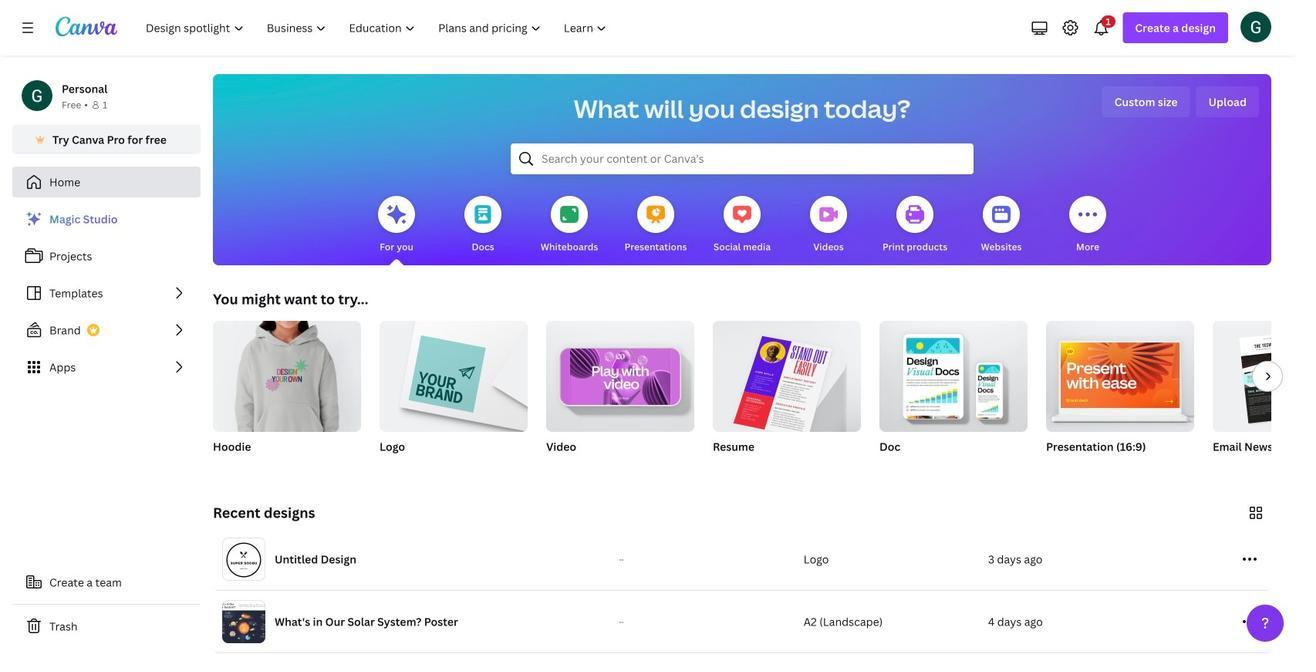 Task type: locate. For each thing, give the bounding box(es) containing it.
list
[[12, 204, 201, 383]]

group
[[213, 315, 361, 474], [213, 315, 361, 432], [380, 315, 528, 474], [380, 315, 528, 432], [546, 315, 695, 474], [546, 315, 695, 432], [713, 315, 861, 474], [713, 315, 861, 439], [880, 321, 1028, 474], [880, 321, 1028, 432], [1047, 321, 1195, 474], [1213, 321, 1297, 474]]

top level navigation element
[[136, 12, 620, 43]]

Search search field
[[542, 144, 943, 174]]

None search field
[[511, 144, 974, 174]]



Task type: describe. For each thing, give the bounding box(es) containing it.
greg robinson image
[[1241, 11, 1272, 42]]



Task type: vqa. For each thing, say whether or not it's contained in the screenshot.
3 FILTER OPTIONS SELECTED element at the top of the page
no



